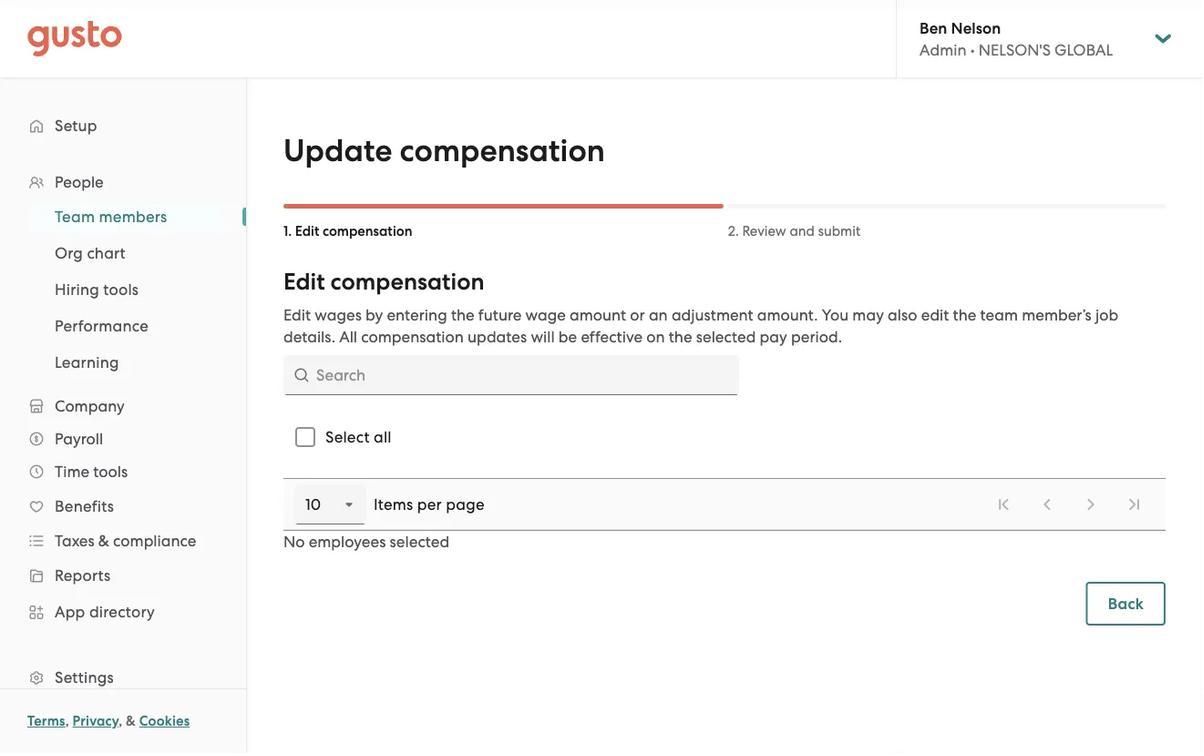Task type: describe. For each thing, give the bounding box(es) containing it.
taxes & compliance
[[55, 532, 196, 550]]

1 horizontal spatial &
[[126, 714, 136, 730]]

org chart
[[55, 244, 126, 262]]

org chart link
[[33, 237, 228, 270]]

update compensation
[[283, 133, 605, 170]]

privacy link
[[72, 714, 119, 730]]

wage
[[526, 306, 566, 324]]

compliance
[[113, 532, 196, 550]]

members
[[99, 208, 167, 226]]

tools for hiring tools
[[103, 281, 139, 299]]

selected inside edit wages by entering the future wage amount or an adjustment amount. you may also edit the team member's job details. all compensation updates will be effective on the selected pay period.
[[696, 328, 756, 346]]

•
[[970, 41, 975, 59]]

on
[[646, 328, 665, 346]]

items
[[374, 496, 413, 514]]

will
[[531, 328, 555, 346]]

time tools button
[[18, 456, 228, 489]]

an
[[649, 306, 668, 324]]

select all
[[325, 428, 392, 447]]

taxes
[[55, 532, 94, 550]]

details.
[[283, 328, 335, 346]]

time tools
[[55, 463, 128, 481]]

company button
[[18, 390, 228, 423]]

reports
[[55, 567, 111, 585]]

hiring tools
[[55, 281, 139, 299]]

effective
[[581, 328, 643, 346]]

ben
[[920, 18, 947, 37]]

updates
[[468, 328, 527, 346]]

hiring tools link
[[33, 273, 228, 306]]

job
[[1095, 306, 1118, 324]]

terms
[[27, 714, 65, 730]]

performance link
[[33, 310, 228, 343]]

admin
[[920, 41, 967, 59]]

amount
[[570, 306, 626, 324]]

edit
[[921, 306, 949, 324]]

review
[[742, 223, 786, 239]]

settings
[[55, 669, 114, 687]]

directory
[[89, 603, 155, 622]]

time
[[55, 463, 89, 481]]

hiring
[[55, 281, 99, 299]]

adjustment
[[672, 306, 753, 324]]

1 , from the left
[[65, 714, 69, 730]]

by
[[365, 306, 383, 324]]

company
[[55, 397, 125, 416]]

back
[[1108, 595, 1144, 613]]

no
[[283, 533, 305, 551]]

nelson
[[951, 18, 1001, 37]]

edit inside edit wages by entering the future wage amount or an adjustment amount. you may also edit the team member's job details. all compensation updates will be effective on the selected pay period.
[[283, 306, 311, 324]]

member's
[[1022, 306, 1092, 324]]

review and submit
[[742, 223, 861, 239]]

home image
[[27, 21, 122, 57]]

payroll
[[55, 430, 103, 448]]

Select all checkbox
[[285, 417, 325, 458]]

and
[[790, 223, 815, 239]]

2 , from the left
[[119, 714, 122, 730]]

people button
[[18, 166, 228, 199]]

org
[[55, 244, 83, 262]]

app
[[55, 603, 85, 622]]

performance
[[55, 317, 149, 335]]

terms , privacy , & cookies
[[27, 714, 190, 730]]

benefits
[[55, 498, 114, 516]]

setup
[[55, 117, 97, 135]]

gusto navigation element
[[0, 78, 246, 754]]

compensation inside edit wages by entering the future wage amount or an adjustment amount. you may also edit the team member's job details. all compensation updates will be effective on the selected pay period.
[[361, 328, 464, 346]]

terms link
[[27, 714, 65, 730]]

list for gusto navigation element
[[0, 166, 246, 754]]

page
[[446, 496, 485, 514]]

0 horizontal spatial the
[[451, 306, 475, 324]]



Task type: vqa. For each thing, say whether or not it's contained in the screenshot.
View your contractor payment history. View
no



Task type: locate. For each thing, give the bounding box(es) containing it.
be
[[558, 328, 577, 346]]

edit up wages
[[283, 268, 325, 296]]

the right 'on'
[[669, 328, 692, 346]]

select
[[325, 428, 370, 447]]

cookies button
[[139, 711, 190, 733]]

0 horizontal spatial selected
[[390, 533, 450, 551]]

tools inside hiring tools link
[[103, 281, 139, 299]]

privacy
[[72, 714, 119, 730]]

taxes & compliance button
[[18, 525, 228, 558]]

compensation
[[400, 133, 605, 170], [323, 223, 412, 240], [330, 268, 484, 296], [361, 328, 464, 346]]

edit compensation up by
[[283, 268, 484, 296]]

& right taxes
[[98, 532, 109, 550]]

0 vertical spatial edit compensation
[[295, 223, 412, 240]]

global
[[1055, 41, 1113, 59]]

list containing people
[[0, 166, 246, 754]]

tools for time tools
[[93, 463, 128, 481]]

list
[[0, 166, 246, 754], [0, 199, 246, 381], [983, 485, 1155, 525]]

tools down payroll dropdown button
[[93, 463, 128, 481]]

2 horizontal spatial the
[[953, 306, 976, 324]]

1 horizontal spatial the
[[669, 328, 692, 346]]

pay
[[760, 328, 787, 346]]

edit compensation down the update
[[295, 223, 412, 240]]

edit compensation
[[295, 223, 412, 240], [283, 268, 484, 296]]

the
[[451, 306, 475, 324], [953, 306, 976, 324], [669, 328, 692, 346]]

1 vertical spatial tools
[[93, 463, 128, 481]]

selected down adjustment at the top of the page
[[696, 328, 756, 346]]

chart
[[87, 244, 126, 262]]

1 vertical spatial selected
[[390, 533, 450, 551]]

tools
[[103, 281, 139, 299], [93, 463, 128, 481]]

cookies
[[139, 714, 190, 730]]

list containing team members
[[0, 199, 246, 381]]

2 vertical spatial edit
[[283, 306, 311, 324]]

items per page
[[374, 496, 485, 514]]

0 vertical spatial tools
[[103, 281, 139, 299]]

page navigation element
[[283, 478, 1166, 531]]

team
[[980, 306, 1018, 324]]

Search field
[[283, 355, 739, 396]]

setup link
[[18, 109, 228, 142]]

the right "edit"
[[953, 306, 976, 324]]

edit compensation for edit
[[283, 268, 484, 296]]

edit wages by entering the future wage amount or an adjustment amount. you may also edit the team member's job details. all compensation updates will be effective on the selected pay period.
[[283, 306, 1118, 346]]

1 horizontal spatial selected
[[696, 328, 756, 346]]

app directory link
[[18, 596, 228, 629]]

& left cookies button
[[126, 714, 136, 730]]

reports link
[[18, 560, 228, 592]]

per
[[417, 496, 442, 514]]

edit for review
[[295, 223, 319, 240]]

,
[[65, 714, 69, 730], [119, 714, 122, 730]]

the left future in the left top of the page
[[451, 306, 475, 324]]

&
[[98, 532, 109, 550], [126, 714, 136, 730]]

all
[[374, 428, 392, 447]]

0 vertical spatial edit
[[295, 223, 319, 240]]

also
[[888, 306, 917, 324]]

, down settings link
[[119, 714, 122, 730]]

0 horizontal spatial &
[[98, 532, 109, 550]]

settings link
[[18, 662, 228, 694]]

or
[[630, 306, 645, 324]]

all
[[339, 328, 357, 346]]

payroll button
[[18, 423, 228, 456]]

1 vertical spatial edit compensation
[[283, 268, 484, 296]]

nelson's
[[979, 41, 1051, 59]]

edit up details. in the top of the page
[[283, 306, 311, 324]]

may
[[853, 306, 884, 324]]

tools up the "performance" link
[[103, 281, 139, 299]]

employees
[[309, 533, 386, 551]]

1 vertical spatial edit
[[283, 268, 325, 296]]

ben nelson admin • nelson's global
[[920, 18, 1113, 59]]

edit for edit
[[283, 268, 325, 296]]

you
[[822, 306, 849, 324]]

1 horizontal spatial ,
[[119, 714, 122, 730]]

selected down items per page in the left of the page
[[390, 533, 450, 551]]

amount.
[[757, 306, 818, 324]]

team members
[[55, 208, 167, 226]]

edit
[[295, 223, 319, 240], [283, 268, 325, 296], [283, 306, 311, 324]]

tools inside "time tools" dropdown button
[[93, 463, 128, 481]]

future
[[478, 306, 522, 324]]

people
[[55, 173, 104, 191]]

edit down the update
[[295, 223, 319, 240]]

list inside page navigation "element"
[[983, 485, 1155, 525]]

0 horizontal spatial ,
[[65, 714, 69, 730]]

app directory
[[55, 603, 155, 622]]

0 vertical spatial &
[[98, 532, 109, 550]]

selected
[[696, 328, 756, 346], [390, 533, 450, 551]]

learning
[[55, 354, 119, 372]]

, left privacy link
[[65, 714, 69, 730]]

back button
[[1086, 582, 1166, 626]]

update
[[283, 133, 392, 170]]

& inside dropdown button
[[98, 532, 109, 550]]

no employees selected
[[283, 533, 450, 551]]

period.
[[791, 328, 842, 346]]

wages
[[315, 306, 362, 324]]

0 vertical spatial selected
[[696, 328, 756, 346]]

entering
[[387, 306, 447, 324]]

team
[[55, 208, 95, 226]]

edit compensation for review
[[295, 223, 412, 240]]

team members link
[[33, 201, 228, 233]]

1 vertical spatial &
[[126, 714, 136, 730]]

benefits link
[[18, 490, 228, 523]]

learning link
[[33, 346, 228, 379]]

submit
[[818, 223, 861, 239]]

list for page navigation "element"
[[983, 485, 1155, 525]]



